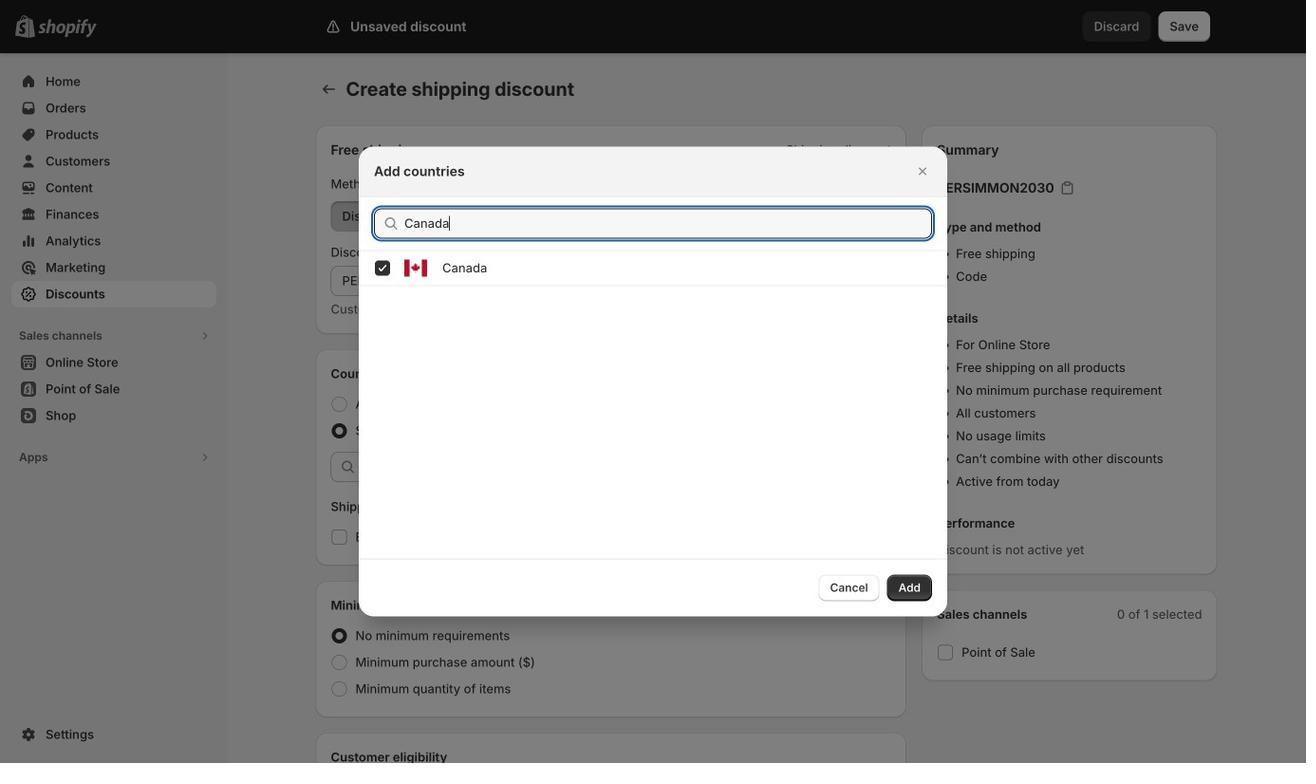 Task type: describe. For each thing, give the bounding box(es) containing it.
Search countries text field
[[404, 208, 932, 239]]



Task type: vqa. For each thing, say whether or not it's contained in the screenshot.
Shopify image
yes



Task type: locate. For each thing, give the bounding box(es) containing it.
shopify image
[[38, 19, 97, 38]]

dialog
[[0, 147, 1306, 617]]



